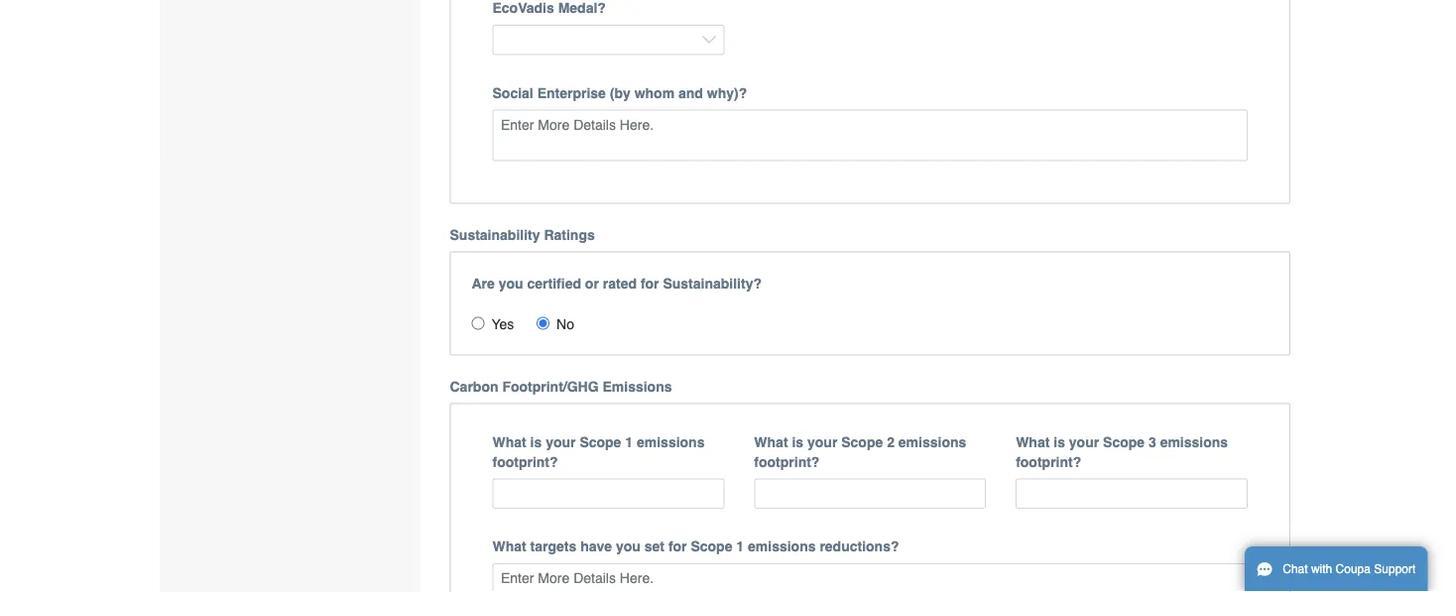 Task type: describe. For each thing, give the bounding box(es) containing it.
scope right set
[[691, 538, 733, 554]]

scope for 3
[[1103, 434, 1145, 450]]

carbon
[[450, 378, 499, 394]]

is for what is your scope 3 emissions footprint?
[[1054, 434, 1065, 450]]

targets
[[530, 538, 577, 554]]

1 vertical spatial 1
[[736, 538, 744, 554]]

What is your Scope 2 emissions footprint? text field
[[754, 478, 986, 509]]

emissions left reductions?
[[748, 538, 816, 554]]

Social Enterprise (by whom and why)? text field
[[493, 109, 1248, 161]]

certified
[[527, 275, 581, 291]]

footprint/ghg
[[502, 378, 599, 394]]

What targets have you set for Scope 1 emissions reductions? text field
[[493, 563, 1248, 592]]

and
[[679, 85, 703, 100]]

reductions?
[[820, 538, 899, 554]]

footprint? for what is your scope 2 emissions footprint?
[[754, 454, 820, 470]]

1 inside what is your scope 1 emissions footprint?
[[625, 434, 633, 450]]

0 horizontal spatial you
[[499, 275, 523, 291]]

coupa
[[1336, 563, 1371, 576]]

what targets have you set for scope 1 emissions reductions?
[[493, 538, 899, 554]]

what for what is your scope 1 emissions footprint?
[[493, 434, 527, 450]]

for for rated
[[641, 275, 659, 291]]

footprint? for what is your scope 1 emissions footprint?
[[493, 454, 558, 470]]

sustainability?
[[663, 275, 762, 291]]

sustainability ratings
[[450, 226, 595, 242]]

3
[[1149, 434, 1157, 450]]

is for what is your scope 1 emissions footprint?
[[530, 434, 542, 450]]

your for 3
[[1069, 434, 1099, 450]]

emissions for what is your scope 2 emissions footprint?
[[899, 434, 967, 450]]

enterprise
[[537, 85, 606, 100]]

have
[[581, 538, 612, 554]]

what is your scope 2 emissions footprint?
[[754, 434, 967, 470]]

carbon footprint/ghg emissions
[[450, 378, 672, 394]]



Task type: locate. For each thing, give the bounding box(es) containing it.
what inside what is your scope 1 emissions footprint?
[[493, 434, 527, 450]]

is down footprint/ghg
[[530, 434, 542, 450]]

whom
[[635, 85, 675, 100]]

3 footprint? from the left
[[1016, 454, 1082, 470]]

your inside what is your scope 3 emissions footprint?
[[1069, 434, 1099, 450]]

scope up what is your scope 1 emissions footprint? text box
[[580, 434, 621, 450]]

you
[[499, 275, 523, 291], [616, 538, 641, 554]]

1 horizontal spatial 1
[[736, 538, 744, 554]]

1
[[625, 434, 633, 450], [736, 538, 744, 554]]

footprint?
[[493, 454, 558, 470], [754, 454, 820, 470], [1016, 454, 1082, 470]]

emissions down emissions
[[637, 434, 705, 450]]

scope inside what is your scope 2 emissions footprint?
[[842, 434, 883, 450]]

you right are
[[499, 275, 523, 291]]

is for what is your scope 2 emissions footprint?
[[792, 434, 804, 450]]

1 right set
[[736, 538, 744, 554]]

0 vertical spatial for
[[641, 275, 659, 291]]

for for set
[[669, 538, 687, 554]]

3 your from the left
[[1069, 434, 1099, 450]]

your
[[546, 434, 576, 450], [808, 434, 838, 450], [1069, 434, 1099, 450]]

0 vertical spatial 1
[[625, 434, 633, 450]]

1 horizontal spatial is
[[792, 434, 804, 450]]

what inside what is your scope 3 emissions footprint?
[[1016, 434, 1050, 450]]

social
[[493, 85, 534, 100]]

scope left "3"
[[1103, 434, 1145, 450]]

your for 2
[[808, 434, 838, 450]]

scope
[[580, 434, 621, 450], [842, 434, 883, 450], [1103, 434, 1145, 450], [691, 538, 733, 554]]

you left set
[[616, 538, 641, 554]]

emissions inside what is your scope 2 emissions footprint?
[[899, 434, 967, 450]]

0 horizontal spatial 1
[[625, 434, 633, 450]]

None radio
[[537, 317, 550, 330]]

what for what is your scope 3 emissions footprint?
[[1016, 434, 1050, 450]]

what
[[493, 434, 527, 450], [754, 434, 788, 450], [1016, 434, 1050, 450], [493, 538, 527, 554]]

emissions inside what is your scope 3 emissions footprint?
[[1160, 434, 1228, 450]]

are you certified or rated for sustainability?
[[472, 275, 762, 291]]

with
[[1312, 563, 1333, 576]]

no
[[557, 316, 574, 332]]

your left "3"
[[1069, 434, 1099, 450]]

is up what is your scope 3 emissions footprint? text box
[[1054, 434, 1065, 450]]

what for what is your scope 2 emissions footprint?
[[754, 434, 788, 450]]

chat with coupa support
[[1283, 563, 1416, 576]]

scope inside what is your scope 3 emissions footprint?
[[1103, 434, 1145, 450]]

what inside what is your scope 2 emissions footprint?
[[754, 434, 788, 450]]

emissions
[[637, 434, 705, 450], [899, 434, 967, 450], [1160, 434, 1228, 450], [748, 538, 816, 554]]

footprint? inside what is your scope 3 emissions footprint?
[[1016, 454, 1082, 470]]

your inside what is your scope 1 emissions footprint?
[[546, 434, 576, 450]]

for right "rated"
[[641, 275, 659, 291]]

sustainability
[[450, 226, 540, 242]]

what is your scope 1 emissions footprint?
[[493, 434, 705, 470]]

2 footprint? from the left
[[754, 454, 820, 470]]

is
[[530, 434, 542, 450], [792, 434, 804, 450], [1054, 434, 1065, 450]]

your left the 2
[[808, 434, 838, 450]]

why)?
[[707, 85, 747, 100]]

2 horizontal spatial is
[[1054, 434, 1065, 450]]

emissions
[[603, 378, 672, 394]]

2 is from the left
[[792, 434, 804, 450]]

1 is from the left
[[530, 434, 542, 450]]

0 horizontal spatial for
[[641, 275, 659, 291]]

None radio
[[472, 317, 485, 330]]

support
[[1374, 563, 1416, 576]]

social enterprise (by whom and why)?
[[493, 85, 747, 100]]

emissions right the 2
[[899, 434, 967, 450]]

your for 1
[[546, 434, 576, 450]]

your down "carbon footprint/ghg emissions"
[[546, 434, 576, 450]]

emissions for what is your scope 1 emissions footprint?
[[637, 434, 705, 450]]

footprint? inside what is your scope 2 emissions footprint?
[[754, 454, 820, 470]]

are
[[472, 275, 495, 291]]

rated
[[603, 275, 637, 291]]

emissions for what is your scope 3 emissions footprint?
[[1160, 434, 1228, 450]]

footprint? down footprint/ghg
[[493, 454, 558, 470]]

0 horizontal spatial footprint?
[[493, 454, 558, 470]]

chat
[[1283, 563, 1308, 576]]

2
[[887, 434, 895, 450]]

emissions inside what is your scope 1 emissions footprint?
[[637, 434, 705, 450]]

1 horizontal spatial for
[[669, 538, 687, 554]]

1 footprint? from the left
[[493, 454, 558, 470]]

is inside what is your scope 3 emissions footprint?
[[1054, 434, 1065, 450]]

1 your from the left
[[546, 434, 576, 450]]

1 horizontal spatial footprint?
[[754, 454, 820, 470]]

what for what targets have you set for scope 1 emissions reductions?
[[493, 538, 527, 554]]

scope inside what is your scope 1 emissions footprint?
[[580, 434, 621, 450]]

1 up what is your scope 1 emissions footprint? text box
[[625, 434, 633, 450]]

2 horizontal spatial your
[[1069, 434, 1099, 450]]

1 vertical spatial for
[[669, 538, 687, 554]]

0 horizontal spatial your
[[546, 434, 576, 450]]

(by
[[610, 85, 631, 100]]

ratings
[[544, 226, 595, 242]]

is inside what is your scope 2 emissions footprint?
[[792, 434, 804, 450]]

for
[[641, 275, 659, 291], [669, 538, 687, 554]]

scope for 2
[[842, 434, 883, 450]]

2 horizontal spatial footprint?
[[1016, 454, 1082, 470]]

1 horizontal spatial you
[[616, 538, 641, 554]]

scope left the 2
[[842, 434, 883, 450]]

footprint? up what is your scope 3 emissions footprint? text box
[[1016, 454, 1082, 470]]

1 vertical spatial you
[[616, 538, 641, 554]]

footprint? up the "what is your scope 2 emissions footprint?" text field
[[754, 454, 820, 470]]

0 horizontal spatial is
[[530, 434, 542, 450]]

or
[[585, 275, 599, 291]]

3 is from the left
[[1054, 434, 1065, 450]]

scope for 1
[[580, 434, 621, 450]]

what is your scope 3 emissions footprint?
[[1016, 434, 1228, 470]]

is up the "what is your scope 2 emissions footprint?" text field
[[792, 434, 804, 450]]

What is your Scope 3 emissions footprint? text field
[[1016, 478, 1248, 509]]

your inside what is your scope 2 emissions footprint?
[[808, 434, 838, 450]]

footprint? for what is your scope 3 emissions footprint?
[[1016, 454, 1082, 470]]

2 your from the left
[[808, 434, 838, 450]]

yes
[[492, 316, 514, 332]]

What is your Scope 1 emissions footprint? text field
[[493, 478, 725, 509]]

emissions right "3"
[[1160, 434, 1228, 450]]

is inside what is your scope 1 emissions footprint?
[[530, 434, 542, 450]]

1 horizontal spatial your
[[808, 434, 838, 450]]

footprint? inside what is your scope 1 emissions footprint?
[[493, 454, 558, 470]]

for right set
[[669, 538, 687, 554]]

chat with coupa support button
[[1245, 547, 1428, 592]]

0 vertical spatial you
[[499, 275, 523, 291]]

set
[[645, 538, 665, 554]]



Task type: vqa. For each thing, say whether or not it's contained in the screenshot.
3rd 'is' from the right
yes



